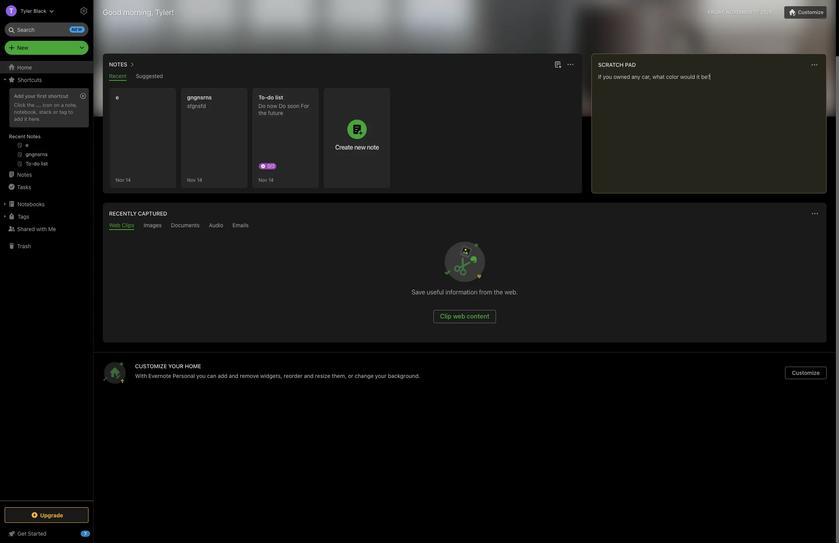 Task type: describe. For each thing, give the bounding box(es) containing it.
2 nov from the left
[[187, 177, 196, 183]]

for
[[301, 103, 309, 109]]

nov inside e nov 14
[[116, 177, 124, 183]]

shared with me
[[17, 225, 56, 232]]

0 horizontal spatial more actions image
[[566, 60, 576, 69]]

icon
[[43, 102, 52, 108]]

or inside the icon on a note, notebook, stack or tag to add it here.
[[53, 109, 58, 115]]

tyler
[[21, 8, 32, 14]]

1 nov 14 from the left
[[187, 177, 202, 183]]

add inside customize your home with evernote personal you can add and remove widgets, reorder and resize them, or change your background.
[[218, 372, 228, 379]]

2 nov 14 from the left
[[259, 177, 274, 183]]

web.
[[505, 289, 518, 296]]

2 vertical spatial notes
[[17, 171, 32, 178]]

to-
[[259, 94, 267, 101]]

shortcuts
[[17, 76, 42, 83]]

recent tab
[[109, 73, 127, 81]]

a
[[61, 102, 64, 108]]

2 do from the left
[[279, 103, 286, 109]]

clip web content
[[440, 313, 490, 320]]

14 inside e nov 14
[[126, 177, 131, 183]]

trash link
[[0, 240, 93, 252]]

to-do list do now do soon for the future
[[259, 94, 309, 116]]

pad
[[626, 61, 636, 68]]

recent for recent
[[109, 73, 127, 79]]

1 vertical spatial customize
[[793, 369, 820, 376]]

home
[[17, 64, 32, 70]]

recently captured
[[109, 210, 167, 217]]

useful
[[427, 289, 444, 296]]

notebooks
[[17, 201, 45, 207]]

recently
[[109, 210, 137, 217]]

create new note button
[[324, 88, 391, 188]]

settings image
[[79, 6, 89, 16]]

notebooks link
[[0, 198, 93, 210]]

tyler black
[[21, 8, 46, 14]]

good morning, tyler!
[[103, 8, 174, 17]]

icon on a note, notebook, stack or tag to add it here.
[[14, 102, 77, 122]]

evernote
[[148, 372, 171, 379]]

...
[[36, 102, 41, 108]]

images tab
[[144, 222, 162, 230]]

first
[[37, 93, 47, 99]]

17,
[[754, 9, 760, 15]]

trash
[[17, 243, 31, 249]]

documents tab
[[171, 222, 200, 230]]

now
[[267, 103, 278, 109]]

gngnsrns sfgnsfd
[[187, 94, 212, 109]]

new inside search field
[[72, 27, 82, 32]]

me
[[48, 225, 56, 232]]

your inside group
[[25, 93, 36, 99]]

content
[[467, 313, 490, 320]]

captured
[[138, 210, 167, 217]]

2023
[[761, 9, 773, 15]]

background.
[[388, 372, 421, 379]]

Help and Learning task checklist field
[[0, 527, 93, 540]]

remove
[[240, 372, 259, 379]]

scratch
[[599, 61, 624, 68]]

shared with me link
[[0, 223, 93, 235]]

it
[[24, 116, 27, 122]]

the inside web clips 'tab panel'
[[494, 289, 503, 296]]

emails
[[233, 222, 249, 228]]

shortcuts button
[[0, 73, 93, 86]]

web
[[453, 313, 466, 320]]

tyler!
[[155, 8, 174, 17]]

Search text field
[[10, 23, 83, 37]]

home
[[185, 363, 201, 369]]

information
[[446, 289, 478, 296]]

click
[[14, 102, 26, 108]]

customize your home with evernote personal you can add and remove widgets, reorder and resize them, or change your background.
[[135, 363, 421, 379]]

get started
[[17, 530, 46, 537]]

tree containing home
[[0, 61, 93, 500]]

clip web content button
[[434, 310, 496, 323]]

7
[[84, 531, 87, 536]]

clip
[[440, 313, 452, 320]]

tasks
[[17, 184, 31, 190]]

new inside button
[[355, 144, 366, 151]]

to
[[68, 109, 73, 115]]

can
[[207, 372, 216, 379]]

from
[[479, 289, 493, 296]]

notebook,
[[14, 109, 38, 115]]

started
[[28, 530, 46, 537]]

web clips
[[109, 222, 134, 228]]

recently captured button
[[108, 209, 167, 218]]

recent tab panel
[[103, 81, 583, 193]]

them,
[[332, 372, 347, 379]]

new
[[17, 44, 28, 51]]

clips
[[122, 222, 134, 228]]

tags
[[17, 213, 29, 220]]

images
[[144, 222, 162, 228]]

save useful information from the web.
[[412, 289, 518, 296]]

black
[[34, 8, 46, 14]]

0 vertical spatial customize
[[799, 9, 824, 15]]

stack
[[39, 109, 52, 115]]

get
[[17, 530, 26, 537]]

more actions field for scratch pad
[[810, 59, 821, 70]]

Account field
[[0, 3, 54, 19]]

1 and from the left
[[229, 372, 239, 379]]

3 nov from the left
[[259, 177, 267, 183]]

scratch pad button
[[597, 60, 636, 70]]



Task type: locate. For each thing, give the bounding box(es) containing it.
group containing add your first shortcut
[[0, 86, 93, 171]]

1 vertical spatial more actions image
[[811, 209, 820, 218]]

expand notebooks image
[[2, 201, 8, 207]]

1 tab list from the top
[[104, 73, 581, 81]]

soon
[[288, 103, 300, 109]]

and left remove
[[229, 372, 239, 379]]

1 horizontal spatial your
[[375, 372, 387, 379]]

0 vertical spatial or
[[53, 109, 58, 115]]

1 vertical spatial notes
[[27, 133, 41, 139]]

1 14 from the left
[[126, 177, 131, 183]]

0 horizontal spatial the
[[27, 102, 35, 108]]

the
[[27, 102, 35, 108], [259, 110, 267, 116], [494, 289, 503, 296]]

0 vertical spatial more actions image
[[566, 60, 576, 69]]

good
[[103, 8, 122, 17]]

0 vertical spatial recent
[[109, 73, 127, 79]]

click the ...
[[14, 102, 41, 108]]

your right change
[[375, 372, 387, 379]]

1 vertical spatial tab list
[[104, 222, 826, 230]]

documents
[[171, 222, 200, 228]]

new
[[72, 27, 82, 32], [355, 144, 366, 151]]

2 tab list from the top
[[104, 222, 826, 230]]

notes up recent tab
[[109, 61, 127, 68]]

audio
[[209, 222, 223, 228]]

web clips tab
[[109, 222, 134, 230]]

notes up tasks
[[17, 171, 32, 178]]

sfgnsfd
[[187, 103, 206, 109]]

click to collapse image
[[90, 529, 96, 538]]

0 vertical spatial the
[[27, 102, 35, 108]]

future
[[268, 110, 283, 116]]

new search field
[[10, 23, 85, 37]]

the inside group
[[27, 102, 35, 108]]

3 14 from the left
[[269, 177, 274, 183]]

2 horizontal spatial the
[[494, 289, 503, 296]]

customize
[[799, 9, 824, 15], [793, 369, 820, 376]]

0 horizontal spatial and
[[229, 372, 239, 379]]

0 vertical spatial new
[[72, 27, 82, 32]]

list
[[275, 94, 283, 101]]

shortcut
[[48, 93, 68, 99]]

0 horizontal spatial add
[[14, 116, 23, 122]]

1 nov from the left
[[116, 177, 124, 183]]

add inside the icon on a note, notebook, stack or tag to add it here.
[[14, 116, 23, 122]]

0 vertical spatial tab list
[[104, 73, 581, 81]]

notes inside group
[[27, 133, 41, 139]]

0 horizontal spatial nov 14
[[187, 177, 202, 183]]

the inside to-do list do now do soon for the future
[[259, 110, 267, 116]]

0 vertical spatial notes
[[109, 61, 127, 68]]

upgrade button
[[5, 507, 89, 523]]

audio tab
[[209, 222, 223, 230]]

customize
[[135, 363, 167, 369]]

1 horizontal spatial 14
[[197, 177, 202, 183]]

e nov 14
[[116, 94, 131, 183]]

do down list
[[279, 103, 286, 109]]

web clips tab panel
[[103, 230, 827, 343]]

More actions field
[[566, 59, 577, 70], [810, 59, 821, 70], [810, 208, 821, 219]]

1 horizontal spatial add
[[218, 372, 228, 379]]

1 horizontal spatial nov
[[187, 177, 196, 183]]

tab list
[[104, 73, 581, 81], [104, 222, 826, 230]]

2 horizontal spatial nov
[[259, 177, 267, 183]]

upgrade
[[40, 512, 63, 518]]

do
[[267, 94, 274, 101]]

create new note
[[335, 144, 379, 151]]

notes down "here."
[[27, 133, 41, 139]]

add right can
[[218, 372, 228, 379]]

tab list containing web clips
[[104, 222, 826, 230]]

0 horizontal spatial do
[[259, 103, 266, 109]]

friday, november 17, 2023
[[709, 9, 773, 15]]

1 do from the left
[[259, 103, 266, 109]]

1 vertical spatial the
[[259, 110, 267, 116]]

1 vertical spatial or
[[348, 372, 354, 379]]

recent down "notes" button
[[109, 73, 127, 79]]

or inside customize your home with evernote personal you can add and remove widgets, reorder and resize them, or change your background.
[[348, 372, 354, 379]]

0 horizontal spatial recent
[[9, 133, 25, 139]]

1 horizontal spatial do
[[279, 103, 286, 109]]

1 horizontal spatial nov 14
[[259, 177, 274, 183]]

note
[[367, 144, 379, 151]]

and
[[229, 372, 239, 379], [304, 372, 314, 379]]

emails tab
[[233, 222, 249, 230]]

more actions image inside 'field'
[[811, 209, 820, 218]]

here.
[[29, 116, 41, 122]]

with
[[135, 372, 147, 379]]

your
[[25, 93, 36, 99], [375, 372, 387, 379]]

1 vertical spatial your
[[375, 372, 387, 379]]

add
[[14, 116, 23, 122], [218, 372, 228, 379]]

nov
[[116, 177, 124, 183], [187, 177, 196, 183], [259, 177, 267, 183]]

0 horizontal spatial or
[[53, 109, 58, 115]]

1 horizontal spatial the
[[259, 110, 267, 116]]

0 vertical spatial customize button
[[785, 6, 827, 19]]

2 and from the left
[[304, 372, 314, 379]]

1 vertical spatial customize button
[[786, 367, 827, 379]]

with
[[36, 225, 47, 232]]

or down on
[[53, 109, 58, 115]]

expand tags image
[[2, 213, 8, 219]]

your up click the ...
[[25, 93, 36, 99]]

save
[[412, 289, 426, 296]]

november
[[727, 9, 753, 15]]

reorder
[[284, 372, 303, 379]]

recent for recent notes
[[9, 133, 25, 139]]

1 horizontal spatial or
[[348, 372, 354, 379]]

tab list containing recent
[[104, 73, 581, 81]]

scratch pad
[[599, 61, 636, 68]]

notes button
[[108, 60, 137, 69]]

gngnsrns
[[187, 94, 212, 101]]

recent notes
[[9, 133, 41, 139]]

add your first shortcut
[[14, 93, 68, 99]]

the left future
[[259, 110, 267, 116]]

0 vertical spatial your
[[25, 93, 36, 99]]

1 horizontal spatial and
[[304, 372, 314, 379]]

and left resize
[[304, 372, 314, 379]]

home link
[[0, 61, 93, 73]]

on
[[54, 102, 60, 108]]

more actions image
[[811, 60, 820, 70]]

2 vertical spatial the
[[494, 289, 503, 296]]

your
[[168, 363, 184, 369]]

0 horizontal spatial new
[[72, 27, 82, 32]]

recent inside tab list
[[109, 73, 127, 79]]

personal
[[173, 372, 195, 379]]

new button
[[5, 41, 89, 55]]

1 vertical spatial recent
[[9, 133, 25, 139]]

1 vertical spatial new
[[355, 144, 366, 151]]

tab list for recently captured
[[104, 222, 826, 230]]

create
[[335, 144, 353, 151]]

notes
[[109, 61, 127, 68], [27, 133, 41, 139], [17, 171, 32, 178]]

1 horizontal spatial recent
[[109, 73, 127, 79]]

web
[[109, 222, 120, 228]]

shared
[[17, 225, 35, 232]]

widgets,
[[260, 372, 282, 379]]

tag
[[59, 109, 67, 115]]

tree
[[0, 61, 93, 500]]

notes inside button
[[109, 61, 127, 68]]

2 horizontal spatial 14
[[269, 177, 274, 183]]

14
[[126, 177, 131, 183], [197, 177, 202, 183], [269, 177, 274, 183]]

suggested
[[136, 73, 163, 79]]

notes link
[[0, 168, 93, 181]]

tasks button
[[0, 181, 93, 193]]

resize
[[315, 372, 331, 379]]

1 horizontal spatial more actions image
[[811, 209, 820, 218]]

do down the to-
[[259, 103, 266, 109]]

recent down it
[[9, 133, 25, 139]]

Start writing… text field
[[599, 73, 827, 187]]

recent inside group
[[9, 133, 25, 139]]

new left note
[[355, 144, 366, 151]]

you
[[196, 372, 206, 379]]

more actions image
[[566, 60, 576, 69], [811, 209, 820, 218]]

do
[[259, 103, 266, 109], [279, 103, 286, 109]]

new down the settings icon
[[72, 27, 82, 32]]

0 horizontal spatial your
[[25, 93, 36, 99]]

0 horizontal spatial nov
[[116, 177, 124, 183]]

group
[[0, 86, 93, 171]]

or
[[53, 109, 58, 115], [348, 372, 354, 379]]

suggested tab
[[136, 73, 163, 81]]

the left ...
[[27, 102, 35, 108]]

or right them,
[[348, 372, 354, 379]]

e
[[116, 94, 119, 101]]

0 horizontal spatial 14
[[126, 177, 131, 183]]

more actions field for recently captured
[[810, 208, 821, 219]]

recent
[[109, 73, 127, 79], [9, 133, 25, 139]]

the right from
[[494, 289, 503, 296]]

morning,
[[123, 8, 153, 17]]

tab list for notes
[[104, 73, 581, 81]]

add left it
[[14, 116, 23, 122]]

0 vertical spatial add
[[14, 116, 23, 122]]

1 vertical spatial add
[[218, 372, 228, 379]]

your inside customize your home with evernote personal you can add and remove widgets, reorder and resize them, or change your background.
[[375, 372, 387, 379]]

2 14 from the left
[[197, 177, 202, 183]]

tags button
[[0, 210, 93, 223]]

note,
[[65, 102, 77, 108]]

friday,
[[709, 9, 726, 15]]

1 horizontal spatial new
[[355, 144, 366, 151]]



Task type: vqa. For each thing, say whether or not it's contained in the screenshot.
Highlight FIELD
no



